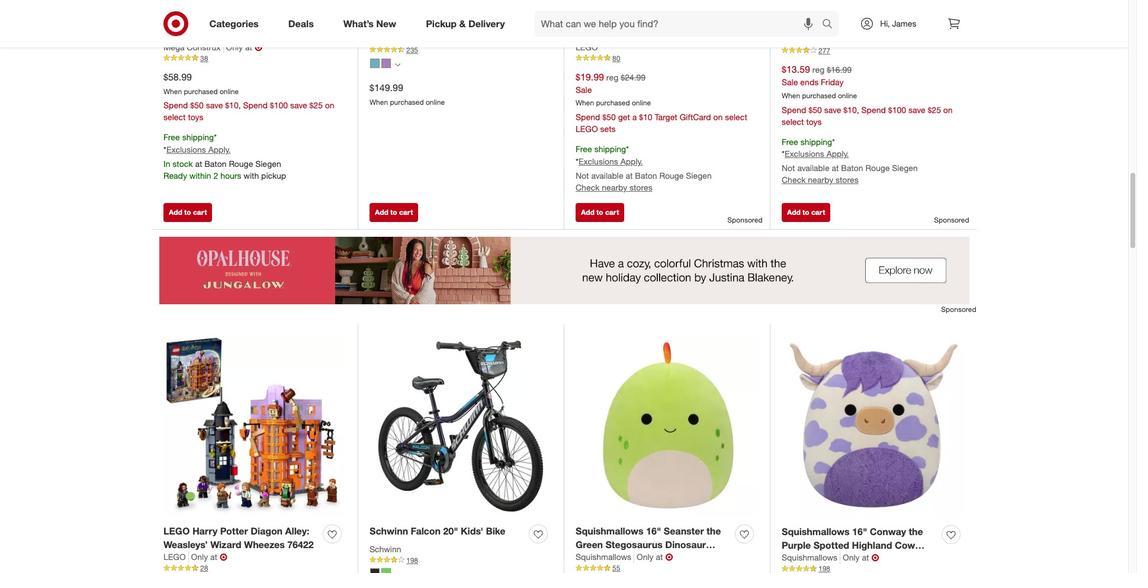 Task type: describe. For each thing, give the bounding box(es) containing it.
squishmallows only at ¬ for toy
[[782, 552, 879, 564]]

pickup & delivery link
[[416, 11, 520, 37]]

available for $13.59
[[798, 163, 830, 173]]

mega
[[164, 42, 185, 52]]

potter
[[220, 525, 248, 537]]

ends
[[801, 77, 819, 87]]

plush inside squishmallows 16" seanster the green stegosaurus dinosaur plush toy (target exclusive)
[[576, 552, 601, 564]]

search
[[817, 19, 846, 31]]

0 horizontal spatial exclusions apply. button
[[166, 144, 231, 156]]

55 link
[[576, 564, 758, 574]]

gaming
[[811, 34, 840, 44]]

squishmallows 16" seanster the green stegosaurus dinosaur plush toy (target exclusive)
[[576, 525, 721, 564]]

apply. inside free shipping * * exclusions apply. in stock at  baton rouge siegen ready within 2 hours with pickup
[[208, 145, 231, 155]]

lego only at ¬
[[164, 552, 228, 564]]

235 link
[[370, 45, 552, 55]]

3 add from the left
[[581, 208, 595, 217]]

nearby for $13.59
[[808, 175, 834, 185]]

air
[[817, 15, 830, 27]]

dinosaur
[[666, 539, 706, 551]]

lego for lego only at ¬
[[164, 552, 186, 563]]

categories
[[209, 18, 259, 29]]

purchased inside $58.99 when purchased online spend $50 save $10, spend $100 save $25 on select toys
[[184, 87, 218, 96]]

277
[[819, 46, 831, 55]]

schwinn link
[[370, 544, 401, 556]]

reg for $19.99
[[607, 72, 619, 82]]

free inside free shipping * * exclusions apply. in stock at  baton rouge siegen ready within 2 hours with pickup
[[164, 132, 180, 142]]

toy inside "mega pokemon jumbo bulbasaur building toy kit, with 1 action figure - 789pcs"
[[251, 28, 266, 40]]

friday
[[821, 77, 844, 87]]

delivery
[[469, 18, 505, 29]]

competizione
[[594, 28, 657, 40]]

hi,
[[881, 18, 890, 28]]

38 link
[[164, 53, 346, 63]]

20" for deelite
[[445, 15, 460, 27]]

1 cart from the left
[[193, 208, 207, 217]]

when inside $13.59 reg $16.99 sale ends friday when purchased online spend $50 save $10, spend $100 save $25 on select toys
[[782, 91, 801, 100]]

only for purple
[[843, 553, 860, 563]]

hasbro gaming link
[[782, 34, 840, 46]]

not for $19.99
[[576, 171, 589, 181]]

jumbo
[[239, 15, 270, 27]]

spotted
[[814, 539, 850, 551]]

to for second add to cart button
[[390, 208, 397, 217]]

mega construx link
[[164, 41, 224, 53]]

what's new
[[343, 18, 396, 29]]

mega pokemon jumbo bulbasaur building toy kit, with 1 action figure - 789pcs link
[[164, 14, 318, 54]]

mega
[[164, 15, 192, 27]]

hours
[[220, 171, 241, 181]]

lego harry potter diagon alley: weasleys' wizard wheezes 76422 link
[[164, 525, 318, 552]]

squishmallows link for plush
[[782, 552, 841, 564]]

diagon
[[251, 525, 283, 537]]

deals link
[[278, 11, 329, 37]]

only for alley:
[[191, 552, 208, 563]]

198 link
[[370, 556, 552, 566]]

all colors image
[[395, 62, 401, 68]]

reg for $13.59
[[813, 65, 825, 75]]

exclusions apply. button for twister air party game
[[785, 148, 849, 160]]

squishmallows inside squishmallows 16" seanster the green stegosaurus dinosaur plush toy (target exclusive)
[[576, 525, 644, 537]]

235
[[406, 46, 418, 54]]

alley:
[[285, 525, 310, 537]]

cow
[[895, 539, 916, 551]]

at inside the 'mega construx only at ¬'
[[245, 42, 252, 52]]

pickup & delivery
[[426, 18, 505, 29]]

new
[[376, 18, 396, 29]]

get
[[618, 112, 630, 122]]

siegen for twister air party game
[[892, 163, 918, 173]]

$149.99
[[370, 82, 403, 94]]

online inside $149.99 when purchased online
[[426, 98, 445, 107]]

$10, inside $13.59 reg $16.99 sale ends friday when purchased online spend $50 save $10, spend $100 save $25 on select toys
[[844, 105, 859, 115]]

deals
[[288, 18, 314, 29]]

pickup
[[261, 171, 286, 181]]

¬ for green
[[666, 552, 673, 564]]

28
[[200, 564, 208, 573]]

$58.99
[[164, 71, 192, 83]]

789pcs
[[233, 42, 265, 54]]

20" for falcon
[[443, 525, 458, 537]]

$50 inside $58.99 when purchased online spend $50 save $10, spend $100 save $25 on select toys
[[190, 100, 204, 110]]

when inside $149.99 when purchased online
[[370, 98, 388, 107]]

highland
[[852, 539, 893, 551]]

game
[[859, 15, 886, 27]]

apply. for lego speed champions ferrari 812 competizione car toy 76914
[[621, 156, 643, 167]]

green
[[576, 539, 603, 551]]

on inside $58.99 when purchased online spend $50 save $10, spend $100 save $25 on select toys
[[325, 100, 335, 110]]

76914
[[696, 28, 722, 40]]

812
[[576, 28, 592, 40]]

squishmallows down purple
[[782, 553, 838, 563]]

schwinn for deelite
[[370, 15, 408, 27]]

advertisement region
[[152, 237, 977, 304]]

twister air party game link
[[782, 15, 886, 28]]

construx
[[187, 42, 221, 52]]

check for $13.59
[[782, 175, 806, 185]]

4 add from the left
[[787, 208, 801, 217]]

&
[[459, 18, 466, 29]]

schwinn deelite 20" kids' bike link
[[370, 14, 507, 28]]

80 link
[[576, 53, 758, 63]]

squishmallows up the 55
[[576, 552, 632, 563]]

bike for schwinn deelite 20" kids' bike
[[488, 15, 507, 27]]

available for $19.99
[[592, 171, 624, 181]]

purchased inside $13.59 reg $16.99 sale ends friday when purchased online spend $50 save $10, spend $100 save $25 on select toys
[[803, 91, 836, 100]]

lego for lego harry potter diagon alley: weasleys' wizard wheezes 76422
[[164, 525, 190, 537]]

when inside $19.99 reg $24.99 sale when purchased online spend $50 get a $10 target giftcard on select lego sets
[[576, 99, 594, 108]]

rouge for twister air party game
[[866, 163, 890, 173]]

exclusive) inside squishmallows 16" conway the purple spotted highland cow plush toy (target exclusive)
[[861, 553, 906, 565]]

weasleys'
[[164, 539, 208, 551]]

$50 inside $19.99 reg $24.99 sale when purchased online spend $50 get a $10 target giftcard on select lego sets
[[603, 112, 616, 122]]

shipping for twister air party game
[[801, 137, 832, 147]]

check nearby stores button for $19.99
[[576, 182, 653, 194]]

with inside "mega pokemon jumbo bulbasaur building toy kit, with 1 action figure - 789pcs"
[[287, 28, 306, 40]]

$58.99 when purchased online spend $50 save $10, spend $100 save $25 on select toys
[[164, 71, 335, 122]]

green image
[[382, 569, 391, 574]]

apply. for twister air party game
[[827, 149, 849, 159]]

$10
[[639, 112, 653, 122]]

4 add to cart button from the left
[[782, 203, 831, 222]]

purple image
[[382, 58, 391, 68]]

(target inside squishmallows 16" conway the purple spotted highland cow plush toy (target exclusive)
[[828, 553, 859, 565]]

schwinn for falcon
[[370, 525, 408, 537]]

squishmallows only at ¬ for (target
[[576, 552, 673, 564]]

$13.59
[[782, 63, 810, 75]]

free shipping * * exclusions apply. in stock at  baton rouge siegen ready within 2 hours with pickup
[[164, 132, 286, 181]]

$25 inside $58.99 when purchased online spend $50 save $10, spend $100 save $25 on select toys
[[310, 100, 323, 110]]

online inside $58.99 when purchased online spend $50 save $10, spend $100 save $25 on select toys
[[220, 87, 239, 96]]

stock
[[173, 159, 193, 169]]

mega pokemon jumbo bulbasaur building toy kit, with 1 action figure - 789pcs
[[164, 15, 314, 54]]

what's new link
[[333, 11, 411, 37]]

¬ for purple
[[872, 552, 879, 564]]

schwinn deelite 20" kids' bike
[[370, 15, 507, 27]]

shipping for lego speed champions ferrari 812 competizione car toy 76914
[[595, 144, 626, 154]]

within
[[189, 171, 211, 181]]

lego speed champions ferrari 812 competizione car toy 76914 link
[[576, 14, 731, 41]]

$10, inside $58.99 when purchased online spend $50 save $10, spend $100 save $25 on select toys
[[225, 100, 241, 110]]

select inside $13.59 reg $16.99 sale ends friday when purchased online spend $50 save $10, spend $100 save $25 on select toys
[[782, 116, 804, 127]]

plush inside squishmallows 16" conway the purple spotted highland cow plush toy (target exclusive)
[[782, 553, 807, 565]]

What can we help you find? suggestions appear below search field
[[534, 11, 825, 37]]

sale for $13.59
[[782, 77, 798, 87]]

198
[[406, 556, 418, 565]]

16" for seanster
[[646, 525, 661, 537]]

stores for $19.99
[[630, 183, 653, 193]]

lego speed champions ferrari 812 competizione car toy 76914
[[576, 15, 722, 40]]

76422
[[287, 539, 314, 551]]

(target inside squishmallows 16" seanster the green stegosaurus dinosaur plush toy (target exclusive)
[[621, 552, 652, 564]]

toys inside $13.59 reg $16.99 sale ends friday when purchased online spend $50 save $10, spend $100 save $25 on select toys
[[807, 116, 822, 127]]

online inside $13.59 reg $16.99 sale ends friday when purchased online spend $50 save $10, spend $100 save $25 on select toys
[[838, 91, 857, 100]]

deelite
[[411, 15, 442, 27]]

$16.99
[[827, 65, 852, 75]]

twister
[[782, 15, 814, 27]]

figure
[[195, 42, 224, 54]]

2 cart from the left
[[399, 208, 413, 217]]

siegen inside free shipping * * exclusions apply. in stock at  baton rouge siegen ready within 2 hours with pickup
[[255, 159, 281, 169]]

1 add to cart from the left
[[169, 208, 207, 217]]

a
[[633, 112, 637, 122]]



Task type: vqa. For each thing, say whether or not it's contained in the screenshot.
the associated with Squishmallows 16" Seanster the Green Stegosaurus Dinosaur Plush Toy (Target Exclusive)
yes



Task type: locate. For each thing, give the bounding box(es) containing it.
sale for $19.99
[[576, 84, 592, 95]]

speed
[[605, 15, 634, 27]]

the inside squishmallows 16" conway the purple spotted highland cow plush toy (target exclusive)
[[909, 526, 923, 538]]

0 horizontal spatial the
[[707, 525, 721, 537]]

1 horizontal spatial with
[[287, 28, 306, 40]]

bike right &
[[488, 15, 507, 27]]

squishmallows only at ¬ down spotted
[[782, 552, 879, 564]]

with right hours
[[244, 171, 259, 181]]

spend left get
[[576, 112, 600, 122]]

spend down $58.99
[[164, 100, 188, 110]]

squishmallows up green
[[576, 525, 644, 537]]

only down the building
[[226, 42, 243, 52]]

lego harry potter diagon alley: weasleys' wizard wheezes 76422 image
[[164, 335, 346, 518], [164, 335, 346, 518]]

0 horizontal spatial squishmallows only at ¬
[[576, 552, 673, 564]]

$50 down $58.99
[[190, 100, 204, 110]]

1 horizontal spatial toys
[[807, 116, 822, 127]]

4 add to cart from the left
[[787, 208, 826, 217]]

party
[[832, 15, 857, 27]]

1 to from the left
[[184, 208, 191, 217]]

80
[[613, 54, 621, 63]]

2 horizontal spatial baton
[[842, 163, 864, 173]]

only for green
[[637, 552, 654, 563]]

when down the $19.99
[[576, 99, 594, 108]]

2
[[214, 171, 218, 181]]

$50 down ends
[[809, 105, 822, 115]]

to
[[184, 208, 191, 217], [390, 208, 397, 217], [597, 208, 604, 217], [803, 208, 810, 217]]

select right giftcard
[[725, 112, 748, 122]]

to for third add to cart button from the left
[[597, 208, 604, 217]]

2 horizontal spatial select
[[782, 116, 804, 127]]

0 horizontal spatial select
[[164, 112, 186, 122]]

1 horizontal spatial free
[[576, 144, 592, 154]]

add to cart
[[169, 208, 207, 217], [375, 208, 413, 217], [581, 208, 619, 217], [787, 208, 826, 217]]

free for lego speed champions ferrari 812 competizione car toy 76914
[[576, 144, 592, 154]]

when down $149.99
[[370, 98, 388, 107]]

$10, down friday
[[844, 105, 859, 115]]

16" for conway
[[853, 526, 868, 538]]

lego inside "lego harry potter diagon alley: weasleys' wizard wheezes 76422"
[[164, 525, 190, 537]]

stegosaurus
[[606, 539, 663, 551]]

schwinn falcon 20" kids' bike link
[[370, 525, 506, 538]]

squishmallows only at ¬
[[576, 552, 673, 564], [782, 552, 879, 564]]

squishmallows link down purple
[[782, 552, 841, 564]]

0 horizontal spatial reg
[[607, 72, 619, 82]]

3 add to cart from the left
[[581, 208, 619, 217]]

0 horizontal spatial exclusions
[[166, 145, 206, 155]]

2 horizontal spatial free
[[782, 137, 799, 147]]

1 horizontal spatial $10,
[[844, 105, 859, 115]]

(target down stegosaurus on the right bottom of the page
[[621, 552, 652, 564]]

0 horizontal spatial rouge
[[229, 159, 253, 169]]

baton for twister air party game
[[842, 163, 864, 173]]

lego link down 812
[[576, 41, 598, 53]]

select down ends
[[782, 116, 804, 127]]

exclusions for lego speed champions ferrari 812 competizione car toy 76914
[[579, 156, 618, 167]]

¬ for alley:
[[220, 552, 228, 564]]

to for first add to cart button from right
[[803, 208, 810, 217]]

0 horizontal spatial shipping
[[182, 132, 214, 142]]

only up 28
[[191, 552, 208, 563]]

check
[[782, 175, 806, 185], [576, 183, 600, 193]]

free
[[164, 132, 180, 142], [782, 137, 799, 147], [576, 144, 592, 154]]

lego up 812
[[576, 15, 602, 27]]

1 horizontal spatial select
[[725, 112, 748, 122]]

1 horizontal spatial shipping
[[595, 144, 626, 154]]

$19.99
[[576, 71, 604, 83]]

falcon
[[411, 525, 441, 537]]

spend inside $19.99 reg $24.99 sale when purchased online spend $50 get a $10 target giftcard on select lego sets
[[576, 112, 600, 122]]

0 horizontal spatial $10,
[[225, 100, 241, 110]]

1 horizontal spatial 16"
[[853, 526, 868, 538]]

baton inside free shipping * * exclusions apply. in stock at  baton rouge siegen ready within 2 hours with pickup
[[205, 159, 227, 169]]

0 horizontal spatial apply.
[[208, 145, 231, 155]]

0 horizontal spatial sale
[[576, 84, 592, 95]]

only inside the 'mega construx only at ¬'
[[226, 42, 243, 52]]

0 vertical spatial all colors element
[[395, 61, 401, 68]]

1 horizontal spatial exclusions apply. button
[[579, 156, 643, 168]]

add
[[169, 208, 182, 217], [375, 208, 389, 217], [581, 208, 595, 217], [787, 208, 801, 217]]

0 horizontal spatial on
[[325, 100, 335, 110]]

in
[[164, 159, 170, 169]]

0 horizontal spatial available
[[592, 171, 624, 181]]

4 to from the left
[[803, 208, 810, 217]]

sale down $13.59
[[782, 77, 798, 87]]

when down $58.99
[[164, 87, 182, 96]]

schwinn falcon 20" kids' bike image
[[370, 335, 552, 518], [370, 335, 552, 518]]

mint green image
[[370, 58, 380, 68]]

lego link
[[576, 41, 598, 53], [164, 552, 189, 564]]

0 vertical spatial bike
[[488, 15, 507, 27]]

2 all colors element from the top
[[395, 572, 401, 574]]

2 vertical spatial schwinn
[[370, 544, 401, 554]]

on inside $13.59 reg $16.99 sale ends friday when purchased online spend $50 save $10, spend $100 save $25 on select toys
[[944, 105, 953, 115]]

purchased down ends
[[803, 91, 836, 100]]

when
[[164, 87, 182, 96], [782, 91, 801, 100], [370, 98, 388, 107], [576, 99, 594, 108]]

plush down purple
[[782, 553, 807, 565]]

lego up 'weasleys''
[[164, 525, 190, 537]]

all colors element right purple image
[[395, 61, 401, 68]]

1 vertical spatial schwinn
[[370, 525, 408, 537]]

reg inside $19.99 reg $24.99 sale when purchased online spend $50 get a $10 target giftcard on select lego sets
[[607, 72, 619, 82]]

3 to from the left
[[597, 208, 604, 217]]

0 vertical spatial kids'
[[463, 15, 485, 27]]

purchased down $58.99
[[184, 87, 218, 96]]

search button
[[817, 11, 846, 39]]

0 horizontal spatial exclusive)
[[655, 552, 700, 564]]

1 horizontal spatial squishmallows link
[[782, 552, 841, 564]]

schwinn up green image
[[370, 544, 401, 554]]

4 cart from the left
[[812, 208, 826, 217]]

1 vertical spatial 20"
[[443, 525, 458, 537]]

1 horizontal spatial nearby
[[808, 175, 834, 185]]

3 add to cart button from the left
[[576, 203, 625, 222]]

20"
[[445, 15, 460, 27], [443, 525, 458, 537]]

1 horizontal spatial squishmallows only at ¬
[[782, 552, 879, 564]]

check nearby stores button for $13.59
[[782, 174, 859, 186]]

0 horizontal spatial (target
[[621, 552, 652, 564]]

the up cow
[[909, 526, 923, 538]]

lego
[[576, 15, 602, 27], [576, 42, 598, 52], [576, 124, 598, 134], [164, 525, 190, 537], [164, 552, 186, 563]]

squishmallows 16" conway the purple spotted highland cow plush toy (target exclusive)
[[782, 526, 923, 565]]

exclusions apply. button for lego speed champions ferrari 812 competizione car toy 76914
[[579, 156, 643, 168]]

1 add from the left
[[169, 208, 182, 217]]

reg inside $13.59 reg $16.99 sale ends friday when purchased online spend $50 save $10, spend $100 save $25 on select toys
[[813, 65, 825, 75]]

wheezes
[[244, 539, 285, 551]]

2 horizontal spatial exclusions
[[785, 149, 825, 159]]

when down $13.59
[[782, 91, 801, 100]]

3 schwinn from the top
[[370, 544, 401, 554]]

$13.59 reg $16.99 sale ends friday when purchased online spend $50 save $10, spend $100 save $25 on select toys
[[782, 63, 953, 127]]

exclusive) down dinosaur
[[655, 552, 700, 564]]

only
[[226, 42, 243, 52], [191, 552, 208, 563], [637, 552, 654, 563], [843, 553, 860, 563]]

wizard
[[210, 539, 241, 551]]

16" up stegosaurus on the right bottom of the page
[[646, 525, 661, 537]]

target
[[655, 112, 678, 122]]

schwinn up 235 at the left
[[370, 15, 408, 27]]

toys inside $58.99 when purchased online spend $50 save $10, spend $100 save $25 on select toys
[[188, 112, 204, 122]]

0 horizontal spatial baton
[[205, 159, 227, 169]]

squishmallows 16" seanster the green stegosaurus dinosaur plush toy (target exclusive) image
[[576, 335, 758, 518], [576, 335, 758, 518]]

0 horizontal spatial siegen
[[255, 159, 281, 169]]

action
[[164, 42, 193, 54]]

plush down green
[[576, 552, 601, 564]]

$50
[[190, 100, 204, 110], [809, 105, 822, 115], [603, 112, 616, 122]]

2 horizontal spatial rouge
[[866, 163, 890, 173]]

toy inside squishmallows 16" seanster the green stegosaurus dinosaur plush toy (target exclusive)
[[604, 552, 619, 564]]

toys down ends
[[807, 116, 822, 127]]

1 horizontal spatial not
[[782, 163, 795, 173]]

1 schwinn from the top
[[370, 15, 408, 27]]

toy inside squishmallows 16" conway the purple spotted highland cow plush toy (target exclusive)
[[810, 553, 825, 565]]

lego inside $19.99 reg $24.99 sale when purchased online spend $50 get a $10 target giftcard on select lego sets
[[576, 124, 598, 134]]

lego down 812
[[576, 42, 598, 52]]

nearby for $19.99
[[602, 183, 628, 193]]

all colors element for deelite
[[395, 61, 401, 68]]

16" inside squishmallows 16" conway the purple spotted highland cow plush toy (target exclusive)
[[853, 526, 868, 538]]

$25 inside $13.59 reg $16.99 sale ends friday when purchased online spend $50 save $10, spend $100 save $25 on select toys
[[928, 105, 941, 115]]

conway
[[870, 526, 906, 538]]

squishmallows link
[[576, 552, 635, 564], [782, 552, 841, 564]]

free shipping * * exclusions apply. not available at baton rouge siegen check nearby stores for $13.59
[[782, 137, 918, 185]]

online down friday
[[838, 91, 857, 100]]

car
[[660, 28, 676, 40]]

sponsored for lego speed champions ferrari 812 competizione car toy 76914
[[728, 215, 763, 224]]

the inside squishmallows 16" seanster the green stegosaurus dinosaur plush toy (target exclusive)
[[707, 525, 721, 537]]

only inside lego only at ¬
[[191, 552, 208, 563]]

kit,
[[269, 28, 284, 40]]

0 horizontal spatial not
[[576, 171, 589, 181]]

reg down the 80 on the top right of page
[[607, 72, 619, 82]]

1 horizontal spatial check nearby stores button
[[782, 174, 859, 186]]

¬
[[255, 41, 262, 53], [220, 552, 228, 564], [666, 552, 673, 564], [872, 552, 879, 564]]

1 vertical spatial kids'
[[461, 525, 483, 537]]

purchased down $149.99
[[390, 98, 424, 107]]

$50 up sets
[[603, 112, 616, 122]]

1 all colors element from the top
[[395, 61, 401, 68]]

1 horizontal spatial (target
[[828, 553, 859, 565]]

1 horizontal spatial available
[[798, 163, 830, 173]]

2 add from the left
[[375, 208, 389, 217]]

1 horizontal spatial $100
[[889, 105, 907, 115]]

0 horizontal spatial with
[[244, 171, 259, 181]]

16" inside squishmallows 16" seanster the green stegosaurus dinosaur plush toy (target exclusive)
[[646, 525, 661, 537]]

spend down 277 link
[[862, 105, 886, 115]]

with left 1
[[287, 28, 306, 40]]

1 horizontal spatial exclusions
[[579, 156, 618, 167]]

purchased inside $149.99 when purchased online
[[390, 98, 424, 107]]

1 horizontal spatial apply.
[[621, 156, 643, 167]]

siegen
[[255, 159, 281, 169], [892, 163, 918, 173], [686, 171, 712, 181]]

0 horizontal spatial $50
[[190, 100, 204, 110]]

twister air party game
[[782, 15, 886, 27]]

1 vertical spatial with
[[244, 171, 259, 181]]

2 horizontal spatial siegen
[[892, 163, 918, 173]]

1 vertical spatial lego link
[[164, 552, 189, 564]]

toys down $58.99
[[188, 112, 204, 122]]

0 horizontal spatial free shipping * * exclusions apply. not available at baton rouge siegen check nearby stores
[[576, 144, 712, 193]]

purple
[[782, 539, 811, 551]]

purchased up get
[[596, 99, 630, 108]]

1 horizontal spatial plush
[[782, 553, 807, 565]]

1 horizontal spatial exclusive)
[[861, 553, 906, 565]]

exclusive) down highland
[[861, 553, 906, 565]]

0 horizontal spatial stores
[[630, 183, 653, 193]]

toy
[[251, 28, 266, 40], [678, 28, 693, 40], [604, 552, 619, 564], [810, 553, 825, 565]]

select inside $58.99 when purchased online spend $50 save $10, spend $100 save $25 on select toys
[[164, 112, 186, 122]]

online up the "$10"
[[632, 99, 651, 108]]

0 vertical spatial lego link
[[576, 41, 598, 53]]

exclusions for twister air party game
[[785, 149, 825, 159]]

$50 inside $13.59 reg $16.99 sale ends friday when purchased online spend $50 save $10, spend $100 save $25 on select toys
[[809, 105, 822, 115]]

exclusive)
[[655, 552, 700, 564], [861, 553, 906, 565]]

the right seanster
[[707, 525, 721, 537]]

lego left sets
[[576, 124, 598, 134]]

1 horizontal spatial baton
[[635, 171, 657, 181]]

rouge inside free shipping * * exclusions apply. in stock at  baton rouge siegen ready within 2 hours with pickup
[[229, 159, 253, 169]]

shipping
[[182, 132, 214, 142], [801, 137, 832, 147], [595, 144, 626, 154]]

spend down ends
[[782, 105, 807, 115]]

1 horizontal spatial siegen
[[686, 171, 712, 181]]

kids' for falcon
[[461, 525, 483, 537]]

sets
[[600, 124, 616, 134]]

free for twister air party game
[[782, 137, 799, 147]]

check for $19.99
[[576, 183, 600, 193]]

only down spotted
[[843, 553, 860, 563]]

toy down spotted
[[810, 553, 825, 565]]

squishmallows up spotted
[[782, 526, 850, 538]]

$24.99
[[621, 72, 646, 82]]

kids' up 198 link in the left bottom of the page
[[461, 525, 483, 537]]

2 horizontal spatial $50
[[809, 105, 822, 115]]

select down $58.99
[[164, 112, 186, 122]]

baton for lego speed champions ferrari 812 competizione car toy 76914
[[635, 171, 657, 181]]

squishmallows link up the 55
[[576, 552, 635, 564]]

add to cart button
[[164, 203, 212, 222], [370, 203, 419, 222], [576, 203, 625, 222], [782, 203, 831, 222]]

2 horizontal spatial apply.
[[827, 149, 849, 159]]

kids' for deelite
[[463, 15, 485, 27]]

exclusions
[[166, 145, 206, 155], [785, 149, 825, 159], [579, 156, 618, 167]]

0 horizontal spatial check nearby stores button
[[576, 182, 653, 194]]

toy down jumbo
[[251, 28, 266, 40]]

stores for $13.59
[[836, 175, 859, 185]]

lego for lego
[[576, 42, 598, 52]]

squishmallows 16" conway the purple spotted highland cow plush toy (target exclusive) image
[[782, 335, 965, 519], [782, 335, 965, 519]]

toy right car
[[678, 28, 693, 40]]

16" up highland
[[853, 526, 868, 538]]

reg up ends
[[813, 65, 825, 75]]

1 horizontal spatial sale
[[782, 77, 798, 87]]

0 horizontal spatial free
[[164, 132, 180, 142]]

squishmallows link for toy
[[576, 552, 635, 564]]

free shipping * * exclusions apply. not available at baton rouge siegen check nearby stores for $19.99
[[576, 144, 712, 193]]

2 add to cart button from the left
[[370, 203, 419, 222]]

exclusions inside free shipping * * exclusions apply. in stock at  baton rouge siegen ready within 2 hours with pickup
[[166, 145, 206, 155]]

not for $13.59
[[782, 163, 795, 173]]

stores
[[836, 175, 859, 185], [630, 183, 653, 193]]

1 horizontal spatial stores
[[836, 175, 859, 185]]

spend down '38' link
[[243, 100, 268, 110]]

$10, up free shipping * * exclusions apply. in stock at  baton rouge siegen ready within 2 hours with pickup
[[225, 100, 241, 110]]

1 horizontal spatial check
[[782, 175, 806, 185]]

0 horizontal spatial check
[[576, 183, 600, 193]]

pokemon
[[195, 15, 237, 27]]

0 horizontal spatial nearby
[[602, 183, 628, 193]]

siegen for lego speed champions ferrari 812 competizione car toy 76914
[[686, 171, 712, 181]]

1 add to cart button from the left
[[164, 203, 212, 222]]

exclusive) inside squishmallows 16" seanster the green stegosaurus dinosaur plush toy (target exclusive)
[[655, 552, 700, 564]]

1 vertical spatial all colors element
[[395, 572, 401, 574]]

plush
[[576, 552, 601, 564], [782, 553, 807, 565]]

the for squishmallows 16" conway the purple spotted highland cow plush toy (target exclusive)
[[909, 526, 923, 538]]

to for first add to cart button from left
[[184, 208, 191, 217]]

all colors element
[[395, 61, 401, 68], [395, 572, 401, 574]]

toy inside lego speed champions ferrari 812 competizione car toy 76914
[[678, 28, 693, 40]]

2 horizontal spatial on
[[944, 105, 953, 115]]

sale down the $19.99
[[576, 84, 592, 95]]

0 vertical spatial 20"
[[445, 15, 460, 27]]

champions
[[636, 15, 688, 27]]

lego down 'weasleys''
[[164, 552, 186, 563]]

with inside free shipping * * exclusions apply. in stock at  baton rouge siegen ready within 2 hours with pickup
[[244, 171, 259, 181]]

0 horizontal spatial $100
[[270, 100, 288, 110]]

schwinn up schwinn link
[[370, 525, 408, 537]]

what's
[[343, 18, 374, 29]]

1 horizontal spatial $25
[[928, 105, 941, 115]]

lego inside lego only at ¬
[[164, 552, 186, 563]]

2 schwinn from the top
[[370, 525, 408, 537]]

online inside $19.99 reg $24.99 sale when purchased online spend $50 get a $10 target giftcard on select lego sets
[[632, 99, 651, 108]]

bike for schwinn falcon 20" kids' bike
[[486, 525, 506, 537]]

seanster
[[664, 525, 704, 537]]

apply.
[[208, 145, 231, 155], [827, 149, 849, 159], [621, 156, 643, 167]]

all colors element for falcon
[[395, 572, 401, 574]]

hasbro
[[782, 34, 809, 44]]

blue image
[[370, 569, 380, 574]]

james
[[893, 18, 917, 28]]

harry
[[192, 525, 218, 537]]

0 horizontal spatial plush
[[576, 552, 601, 564]]

1 vertical spatial bike
[[486, 525, 506, 537]]

2 to from the left
[[390, 208, 397, 217]]

purchased inside $19.99 reg $24.99 sale when purchased online spend $50 get a $10 target giftcard on select lego sets
[[596, 99, 630, 108]]

38
[[200, 54, 208, 63]]

lego inside lego speed champions ferrari 812 competizione car toy 76914
[[576, 15, 602, 27]]

$25
[[310, 100, 323, 110], [928, 105, 941, 115]]

when inside $58.99 when purchased online spend $50 save $10, spend $100 save $25 on select toys
[[164, 87, 182, 96]]

at inside lego only at ¬
[[210, 552, 217, 563]]

1 horizontal spatial $50
[[603, 112, 616, 122]]

hi, james
[[881, 18, 917, 28]]

the for squishmallows 16" seanster the green stegosaurus dinosaur plush toy (target exclusive)
[[707, 525, 721, 537]]

reg
[[813, 65, 825, 75], [607, 72, 619, 82]]

0 horizontal spatial lego link
[[164, 552, 189, 564]]

(target down spotted
[[828, 553, 859, 565]]

cart
[[193, 208, 207, 217], [399, 208, 413, 217], [605, 208, 619, 217], [812, 208, 826, 217]]

ferrari
[[690, 15, 720, 27]]

1 horizontal spatial on
[[714, 112, 723, 122]]

squishmallows only at ¬ up the 55
[[576, 552, 673, 564]]

only down stegosaurus on the right bottom of the page
[[637, 552, 654, 563]]

at inside free shipping * * exclusions apply. in stock at  baton rouge siegen ready within 2 hours with pickup
[[195, 159, 202, 169]]

rouge for lego speed champions ferrari 812 competizione car toy 76914
[[660, 171, 684, 181]]

0 horizontal spatial toys
[[188, 112, 204, 122]]

bike up 198 link in the left bottom of the page
[[486, 525, 506, 537]]

squishmallows 16" seanster the green stegosaurus dinosaur plush toy (target exclusive) link
[[576, 525, 731, 564]]

1 horizontal spatial the
[[909, 526, 923, 538]]

purchased
[[184, 87, 218, 96], [803, 91, 836, 100], [390, 98, 424, 107], [596, 99, 630, 108]]

2 horizontal spatial exclusions apply. button
[[785, 148, 849, 160]]

spend
[[164, 100, 188, 110], [243, 100, 268, 110], [782, 105, 807, 115], [862, 105, 886, 115], [576, 112, 600, 122]]

0 horizontal spatial 16"
[[646, 525, 661, 537]]

lego harry potter diagon alley: weasleys' wizard wheezes 76422
[[164, 525, 314, 551]]

squishmallows 16" conway the purple spotted highland cow plush toy (target exclusive) link
[[782, 525, 937, 565]]

on inside $19.99 reg $24.99 sale when purchased online spend $50 get a $10 target giftcard on select lego sets
[[714, 112, 723, 122]]

55
[[613, 564, 621, 573]]

lego for lego speed champions ferrari 812 competizione car toy 76914
[[576, 15, 602, 27]]

1 horizontal spatial free shipping * * exclusions apply. not available at baton rouge siegen check nearby stores
[[782, 137, 918, 185]]

1 horizontal spatial rouge
[[660, 171, 684, 181]]

277 link
[[782, 46, 965, 56]]

3 cart from the left
[[605, 208, 619, 217]]

available
[[798, 163, 830, 173], [592, 171, 624, 181]]

$100 inside $13.59 reg $16.99 sale ends friday when purchased online spend $50 save $10, spend $100 save $25 on select toys
[[889, 105, 907, 115]]

lego link down 'weasleys''
[[164, 552, 189, 564]]

0 horizontal spatial $25
[[310, 100, 323, 110]]

0 vertical spatial with
[[287, 28, 306, 40]]

sale inside $13.59 reg $16.99 sale ends friday when purchased online spend $50 save $10, spend $100 save $25 on select toys
[[782, 77, 798, 87]]

0 horizontal spatial squishmallows link
[[576, 552, 635, 564]]

all colors element right green image
[[395, 572, 401, 574]]

squishmallows inside squishmallows 16" conway the purple spotted highland cow plush toy (target exclusive)
[[782, 526, 850, 538]]

2 add to cart from the left
[[375, 208, 413, 217]]

$100 inside $58.99 when purchased online spend $50 save $10, spend $100 save $25 on select toys
[[270, 100, 288, 110]]

the
[[707, 525, 721, 537], [909, 526, 923, 538]]

0 vertical spatial schwinn
[[370, 15, 408, 27]]

28 link
[[164, 564, 346, 574]]

toy down stegosaurus on the right bottom of the page
[[604, 552, 619, 564]]

select inside $19.99 reg $24.99 sale when purchased online spend $50 get a $10 target giftcard on select lego sets
[[725, 112, 748, 122]]

1 horizontal spatial reg
[[813, 65, 825, 75]]

shipping inside free shipping * * exclusions apply. in stock at  baton rouge siegen ready within 2 hours with pickup
[[182, 132, 214, 142]]

1
[[309, 28, 314, 40]]

1 horizontal spatial lego link
[[576, 41, 598, 53]]

online down 235 link
[[426, 98, 445, 107]]

online down '38' link
[[220, 87, 239, 96]]

sale inside $19.99 reg $24.99 sale when purchased online spend $50 get a $10 target giftcard on select lego sets
[[576, 84, 592, 95]]

2 horizontal spatial shipping
[[801, 137, 832, 147]]

baton
[[205, 159, 227, 169], [842, 163, 864, 173], [635, 171, 657, 181]]

toys
[[188, 112, 204, 122], [807, 116, 822, 127]]

kids' up 235 link
[[463, 15, 485, 27]]

sponsored for twister air party game
[[935, 215, 970, 224]]

ready
[[164, 171, 187, 181]]

squishmallows
[[576, 525, 644, 537], [782, 526, 850, 538], [576, 552, 632, 563], [782, 553, 838, 563]]



